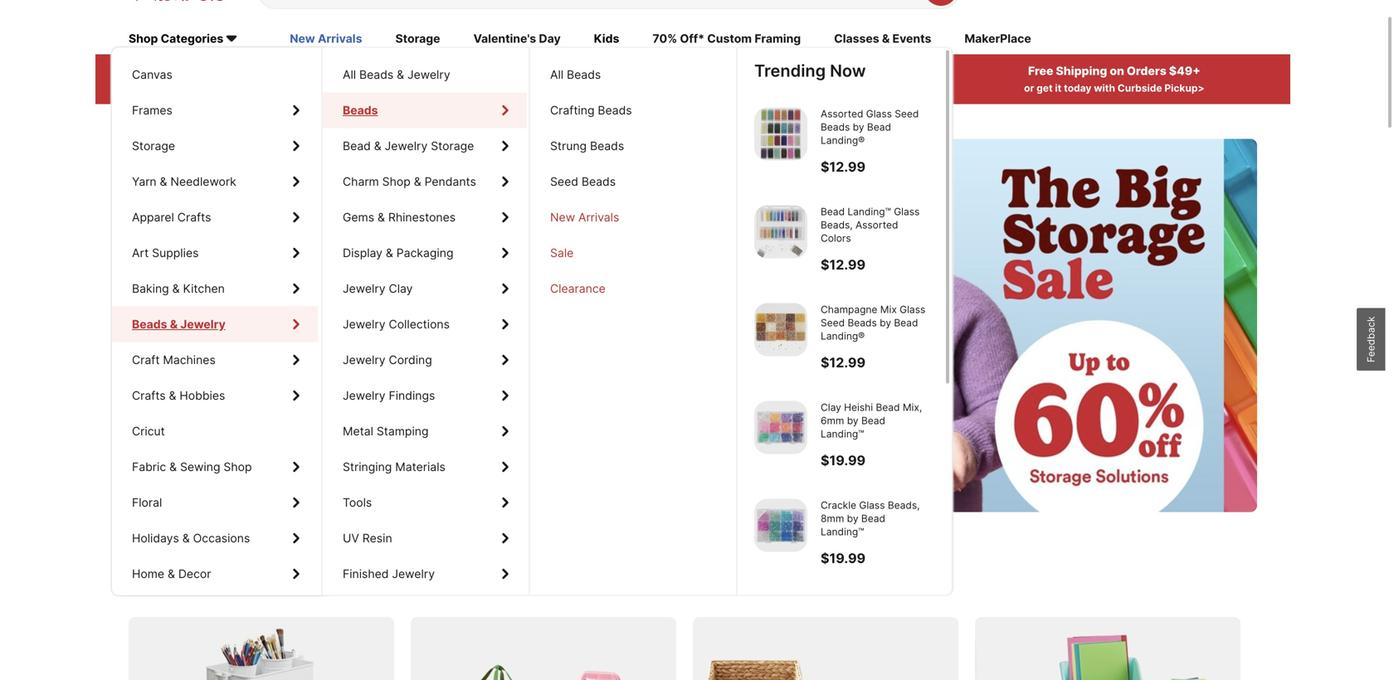 Task type: locate. For each thing, give the bounding box(es) containing it.
fabric & sewing shop for kids
[[132, 460, 252, 475]]

yarn for kids
[[132, 175, 157, 189]]

all
[[230, 64, 246, 78], [343, 68, 356, 82], [550, 68, 564, 82]]

ready.
[[162, 251, 288, 302]]

0 vertical spatial beads,
[[821, 219, 853, 231]]

yarn & needlework link
[[112, 164, 318, 200], [112, 164, 318, 200], [112, 164, 318, 200], [112, 164, 318, 200], [112, 164, 318, 200], [112, 164, 318, 200], [112, 164, 318, 200], [112, 164, 318, 200]]

1 vertical spatial clay
[[821, 402, 842, 414]]

beads inside all beads link
[[567, 68, 601, 82]]

item undefined image left colors
[[755, 205, 808, 259]]

all up when
[[550, 68, 564, 82]]

yarn & needlework for new arrivals
[[132, 175, 236, 189]]

strung beads
[[550, 139, 625, 153]]

1 horizontal spatial beads,
[[888, 500, 920, 512]]

frames for new arrivals
[[132, 103, 173, 117]]

by inside 'assorted glass seed beads by bead landing®'
[[853, 121, 865, 133]]

item undefined image for crackle glass beads, 8mm by bead landing™
[[755, 499, 808, 552]]

item undefined image down details
[[755, 108, 808, 161]]

materials
[[395, 460, 446, 475]]

$12.99 down colors
[[821, 257, 866, 273]]

on right save
[[181, 571, 205, 595]]

cricut for valentine's day
[[132, 425, 165, 439]]

1 vertical spatial assorted
[[856, 219, 899, 231]]

2 vertical spatial seed
[[821, 317, 845, 329]]

apparel crafts
[[132, 210, 211, 225], [132, 210, 211, 225], [132, 210, 211, 225], [132, 210, 211, 225], [132, 210, 211, 225], [132, 210, 211, 225], [132, 210, 211, 225], [132, 210, 211, 225]]

2 $12.99 from the top
[[821, 257, 866, 273]]

fabric & sewing shop link
[[112, 450, 318, 485], [112, 450, 318, 485], [112, 450, 318, 485], [112, 450, 318, 485], [112, 450, 318, 485], [112, 450, 318, 485], [112, 450, 318, 485], [112, 450, 318, 485]]

free
[[1029, 64, 1054, 78]]

supplies
[[152, 246, 199, 260], [152, 246, 199, 260], [152, 246, 199, 260], [152, 246, 199, 260], [152, 246, 199, 260], [152, 246, 199, 260], [152, 246, 199, 260], [152, 246, 199, 260]]

bead inside champagne mix glass seed beads by bead landing®
[[894, 317, 919, 329]]

0 horizontal spatial clay
[[389, 282, 413, 296]]

clearance link
[[531, 271, 735, 307]]

craft for new arrivals
[[132, 353, 160, 367]]

glass inside 'assorted glass seed beads by bead landing®'
[[867, 108, 892, 120]]

seed down champagne on the right of page
[[821, 317, 845, 329]]

fabric
[[132, 460, 166, 475], [132, 460, 166, 475], [132, 460, 166, 475], [132, 460, 166, 475], [132, 460, 166, 475], [132, 460, 166, 475], [132, 460, 166, 475], [132, 460, 166, 475]]

yarn for new arrivals
[[132, 175, 157, 189]]

arrivals down seed beads
[[579, 210, 620, 225]]

crafts & hobbies for shop categories
[[132, 389, 225, 403]]

0 vertical spatial on
[[1110, 64, 1125, 78]]

beads & jewelry for 70% off* custom framing
[[132, 318, 223, 332]]

earn 9% in rewards when you use your michaels™ credit card.³ details & apply>
[[560, 64, 853, 94]]

beads & jewelry for kids
[[132, 318, 223, 332]]

custom
[[708, 32, 752, 46]]

beads inside strung beads link
[[590, 139, 625, 153]]

cricut for classes & events
[[132, 425, 165, 439]]

occasions for shop categories
[[193, 532, 250, 546]]

2 with from the left
[[1094, 82, 1116, 94]]

art supplies for storage
[[132, 246, 199, 260]]

0 horizontal spatial with
[[185, 82, 207, 94]]

seed down strung
[[550, 175, 579, 189]]

0 vertical spatial new
[[290, 32, 315, 46]]

$12.99 for champagne mix glass seed beads by bead landing®
[[821, 355, 866, 371]]

beads & jewelry for classes & events
[[132, 318, 223, 332]]

item undefined image for bead landing™ glass beads, assorted colors
[[755, 205, 808, 259]]

charm shop & pendants
[[343, 175, 476, 189]]

shop for new arrivals
[[224, 460, 252, 475]]

landing® down champagne on the right of page
[[821, 330, 865, 342]]

classes & events link
[[835, 30, 932, 49]]

$19.99 down '8mm'
[[821, 551, 866, 567]]

glass
[[867, 108, 892, 120], [894, 206, 920, 218], [900, 304, 926, 316], [860, 500, 885, 512]]

seed down events
[[895, 108, 919, 120]]

frames for kids
[[132, 103, 173, 117]]

landing™ inside the bead landing™ glass beads, assorted colors
[[848, 206, 892, 218]]

machines
[[163, 353, 216, 367], [163, 353, 216, 367], [163, 353, 216, 367], [163, 353, 216, 367], [163, 353, 216, 367], [163, 353, 216, 367], [163, 353, 216, 367], [163, 353, 216, 367]]

1 vertical spatial $12.99
[[821, 257, 866, 273]]

canvas link for valentine's day
[[112, 57, 318, 93]]

landing® down apply>
[[821, 135, 865, 147]]

kitchen
[[183, 282, 225, 296], [183, 282, 225, 296], [183, 282, 225, 296], [183, 282, 225, 296], [183, 282, 225, 296], [183, 282, 225, 296], [183, 282, 225, 296], [183, 282, 225, 296]]

$12.99 down 'assorted glass seed beads by bead landing®' on the top right
[[821, 159, 866, 175]]

jewelry collections link
[[323, 307, 527, 342]]

& inside "link"
[[882, 32, 890, 46]]

holidays & occasions link
[[112, 521, 318, 557], [112, 521, 318, 557], [112, 521, 318, 557], [112, 521, 318, 557], [112, 521, 318, 557], [112, 521, 318, 557], [112, 521, 318, 557], [112, 521, 318, 557]]

0 horizontal spatial new arrivals
[[290, 32, 362, 46]]

fabric & sewing shop for 70% off* custom framing
[[132, 460, 252, 475]]

new arrivals down seed beads
[[550, 210, 620, 225]]

machines for classes & events
[[163, 353, 216, 367]]

assorted inside 'assorted glass seed beads by bead landing®'
[[821, 108, 864, 120]]

beads,
[[821, 219, 853, 231], [888, 500, 920, 512]]

1 vertical spatial new
[[550, 210, 575, 225]]

bead landing™ glass beads, assorted colors
[[821, 206, 920, 244]]

item undefined image left champagne on the right of page
[[755, 303, 808, 357]]

crafts
[[178, 210, 211, 225], [178, 210, 211, 225], [178, 210, 211, 225], [178, 210, 211, 225], [178, 210, 211, 225], [178, 210, 211, 225], [178, 210, 211, 225], [178, 210, 211, 225], [132, 389, 166, 403], [132, 389, 166, 403], [132, 389, 166, 403], [132, 389, 166, 403], [132, 389, 166, 403], [132, 389, 166, 403], [132, 389, 166, 403], [132, 389, 166, 403]]

home & decor link for storage
[[112, 557, 318, 592]]

landing®
[[821, 135, 865, 147], [821, 330, 865, 342]]

assorted
[[821, 108, 864, 120], [856, 219, 899, 231]]

free shipping on orders $49+ or get it today with curbside pickup>
[[1025, 64, 1205, 94]]

crackle
[[821, 500, 857, 512]]

$12.99 up "heishi"
[[821, 355, 866, 371]]

framing
[[755, 32, 801, 46]]

3 $12.99 from the top
[[821, 355, 866, 371]]

by down crackle
[[847, 513, 859, 525]]

beads, right crackle
[[888, 500, 920, 512]]

valentine's
[[474, 32, 536, 46]]

stringing materials
[[343, 460, 446, 475]]

1 horizontal spatial seed
[[821, 317, 845, 329]]

clay
[[389, 282, 413, 296], [821, 402, 842, 414]]

1 horizontal spatial on
[[1110, 64, 1125, 78]]

1 horizontal spatial with
[[1094, 82, 1116, 94]]

pendants
[[425, 175, 476, 189]]

all beads
[[550, 68, 601, 82]]

all inside the 20% off all regular price purchases with code daily23us. exclusions apply>
[[230, 64, 246, 78]]

bead inside 'assorted glass seed beads by bead landing®'
[[868, 121, 892, 133]]

0 vertical spatial assorted
[[821, 108, 864, 120]]

storage for 70% off* custom framing
[[132, 139, 175, 153]]

yarn & needlework for kids
[[132, 175, 236, 189]]

holidays & occasions for classes & events
[[132, 532, 250, 546]]

0 vertical spatial landing®
[[821, 135, 865, 147]]

space.
[[465, 571, 530, 595]]

clay down display & packaging
[[389, 282, 413, 296]]

by inside crackle glass beads, 8mm by bead landing™
[[847, 513, 859, 525]]

0 vertical spatial $19.99
[[821, 453, 866, 469]]

holidays for shop categories
[[132, 532, 179, 546]]

needlework
[[171, 175, 236, 189], [171, 175, 236, 189], [171, 175, 236, 189], [171, 175, 236, 189], [171, 175, 236, 189], [171, 175, 236, 189], [171, 175, 236, 189], [171, 175, 236, 189]]

home for kids
[[132, 567, 164, 582]]

apparel crafts for classes & events
[[132, 210, 211, 225]]

champagne
[[821, 304, 878, 316]]

craft machines
[[132, 353, 216, 367], [132, 353, 216, 367], [132, 353, 216, 367], [132, 353, 216, 367], [132, 353, 216, 367], [132, 353, 216, 367], [132, 353, 216, 367], [132, 353, 216, 367]]

1 horizontal spatial new
[[550, 210, 575, 225]]

kitchen for kids
[[183, 282, 225, 296]]

1 vertical spatial beads,
[[888, 500, 920, 512]]

with right today
[[1094, 82, 1116, 94]]

gems & rhinestones link
[[323, 200, 527, 235]]

0 horizontal spatial all
[[230, 64, 246, 78]]

on up curbside
[[1110, 64, 1125, 78]]

0 horizontal spatial seed
[[550, 175, 579, 189]]

apparel crafts link for classes & events
[[112, 200, 318, 235]]

1 vertical spatial arrivals
[[579, 210, 620, 225]]

floral for classes & events
[[132, 496, 162, 510]]

storage link for storage
[[112, 128, 318, 164]]

beads inside 'assorted glass seed beads by bead landing®'
[[821, 121, 850, 133]]

baking & kitchen for valentine's day
[[132, 282, 225, 296]]

on
[[1110, 64, 1125, 78], [181, 571, 205, 595]]

2 vertical spatial $12.99
[[821, 355, 866, 371]]

0 vertical spatial new arrivals link
[[290, 30, 362, 49]]

kitchen for shop categories
[[183, 282, 225, 296]]

2 horizontal spatial all
[[550, 68, 564, 82]]

storage link for 70% off* custom framing
[[112, 128, 318, 164]]

craft machines for 70% off* custom framing
[[132, 353, 216, 367]]

craft machines link for classes & events
[[112, 342, 318, 378]]

beads & jewelry link for valentine's day
[[112, 307, 318, 342]]

assorted inside the bead landing™ glass beads, assorted colors
[[856, 219, 899, 231]]

art for new arrivals
[[132, 246, 149, 260]]

0 vertical spatial new arrivals
[[290, 32, 362, 46]]

yarn for valentine's day
[[132, 175, 157, 189]]

beads, up colors
[[821, 219, 853, 231]]

by
[[853, 121, 865, 133], [880, 317, 892, 329], [847, 415, 859, 427], [847, 513, 859, 525]]

decor for new arrivals
[[178, 567, 211, 582]]

art supplies for 70% off* custom framing
[[132, 246, 199, 260]]

kitchen for new arrivals
[[183, 282, 225, 296]]

new arrivals link
[[290, 30, 362, 49], [531, 200, 735, 235]]

frames link for classes & events
[[112, 93, 318, 128]]

0 vertical spatial clay
[[389, 282, 413, 296]]

new arrivals up price
[[290, 32, 362, 46]]

craft machines for kids
[[132, 353, 216, 367]]

by down mix
[[880, 317, 892, 329]]

storage down uv
[[294, 571, 369, 595]]

home & decor for new arrivals
[[132, 567, 211, 582]]

1 vertical spatial landing®
[[821, 330, 865, 342]]

bead inside the bead landing™ glass beads, assorted colors
[[821, 206, 845, 218]]

holidays for kids
[[132, 532, 179, 546]]

strung beads link
[[531, 128, 735, 164]]

2 item undefined image from the top
[[755, 205, 808, 259]]

all beads & jewelry link
[[323, 57, 527, 93]]

score
[[162, 313, 216, 339]]

earn
[[650, 64, 677, 78]]

1 vertical spatial on
[[181, 571, 205, 595]]

baking & kitchen link for classes & events
[[112, 271, 318, 307]]

apparel crafts link for kids
[[112, 200, 318, 235]]

storage link for new arrivals
[[112, 128, 318, 164]]

0 horizontal spatial beads,
[[821, 219, 853, 231]]

1 with from the left
[[185, 82, 207, 94]]

clay up 6mm at bottom
[[821, 402, 842, 414]]

occasions for valentine's day
[[193, 532, 250, 546]]

0 vertical spatial seed
[[895, 108, 919, 120]]

home & decor link for new arrivals
[[112, 557, 318, 592]]

canvas link
[[112, 57, 318, 93], [112, 57, 318, 93], [112, 57, 318, 93], [112, 57, 318, 93], [112, 57, 318, 93], [112, 57, 318, 93], [112, 57, 318, 93], [112, 57, 318, 93]]

art for 70% off* custom framing
[[132, 246, 149, 260]]

1 horizontal spatial all
[[343, 68, 356, 82]]

kitchen for 70% off* custom framing
[[183, 282, 225, 296]]

canvas link for classes & events
[[112, 57, 318, 93]]

$12.99
[[821, 159, 866, 175], [821, 257, 866, 273], [821, 355, 866, 371]]

item undefined image
[[755, 108, 808, 161], [755, 205, 808, 259], [755, 303, 808, 357], [755, 401, 808, 455], [755, 499, 808, 552]]

2 vertical spatial landing™
[[821, 526, 865, 538]]

frames
[[132, 103, 173, 117], [132, 103, 173, 117], [132, 103, 173, 117], [132, 103, 173, 117], [132, 103, 173, 117], [132, 103, 173, 117], [132, 103, 173, 117], [132, 103, 173, 117]]

craft for kids
[[132, 353, 160, 367]]

charm shop & pendants link
[[323, 164, 527, 200]]

floral link
[[112, 485, 318, 521], [112, 485, 318, 521], [112, 485, 318, 521], [112, 485, 318, 521], [112, 485, 318, 521], [112, 485, 318, 521], [112, 485, 318, 521], [112, 485, 318, 521]]

crafts & hobbies for 70% off* custom framing
[[132, 389, 225, 403]]

by down now
[[853, 121, 865, 133]]

all right off
[[230, 64, 246, 78]]

1 $19.99 from the top
[[821, 453, 866, 469]]

all beads & jewelry
[[343, 68, 451, 82]]

new up price
[[290, 32, 315, 46]]

4 item undefined image from the top
[[755, 401, 808, 455]]

beads inside all beads & jewelry link
[[360, 68, 394, 82]]

new up sale
[[550, 210, 575, 225]]

use
[[610, 82, 628, 94]]

cricut link for kids
[[112, 414, 318, 450]]

5 item undefined image from the top
[[755, 499, 808, 552]]

storage down 'organize!'
[[438, 313, 509, 339]]

1 vertical spatial storage
[[294, 571, 369, 595]]

1 $12.99 from the top
[[821, 159, 866, 175]]

crafts & hobbies for valentine's day
[[132, 389, 225, 403]]

hobbies for 70% off* custom framing
[[180, 389, 225, 403]]

apparel crafts link for valentine's day
[[112, 200, 318, 235]]

with down 20%
[[185, 82, 207, 94]]

yarn for 70% off* custom framing
[[132, 175, 157, 189]]

shop
[[129, 32, 158, 46], [382, 175, 411, 189], [224, 460, 252, 475], [224, 460, 252, 475], [224, 460, 252, 475], [224, 460, 252, 475], [224, 460, 252, 475], [224, 460, 252, 475], [224, 460, 252, 475], [224, 460, 252, 475]]

crafts & hobbies
[[132, 389, 225, 403], [132, 389, 225, 403], [132, 389, 225, 403], [132, 389, 225, 403], [132, 389, 225, 403], [132, 389, 225, 403], [132, 389, 225, 403], [132, 389, 225, 403]]

holidays & occasions for new arrivals
[[132, 532, 250, 546]]

crafts & hobbies link for storage
[[112, 378, 318, 414]]

yarn & needlework for storage
[[132, 175, 236, 189]]

every
[[406, 571, 461, 595]]

landing™ up colors
[[848, 206, 892, 218]]

beads inside beads link
[[343, 103, 378, 117]]

art supplies for classes & events
[[132, 246, 199, 260]]

1 horizontal spatial clay
[[821, 402, 842, 414]]

fabric for kids
[[132, 460, 166, 475]]

metal stamping
[[343, 425, 429, 439]]

trending now
[[755, 61, 866, 81]]

home & decor for classes & events
[[132, 567, 211, 582]]

apparel crafts for valentine's day
[[132, 210, 211, 225]]

$19.99 down 6mm at bottom
[[821, 453, 866, 469]]

arrivals up purchases at the left of page
[[318, 32, 362, 46]]

1 horizontal spatial storage
[[438, 313, 509, 339]]

white rolling cart with art supplies image
[[129, 618, 394, 681]]

day
[[539, 32, 561, 46]]

1 vertical spatial $19.99
[[821, 551, 866, 567]]

daily23us.
[[236, 82, 294, 94]]

baking & kitchen
[[132, 282, 225, 296], [132, 282, 225, 296], [132, 282, 225, 296], [132, 282, 225, 296], [132, 282, 225, 296], [132, 282, 225, 296], [132, 282, 225, 296], [132, 282, 225, 296]]

all up apply>
[[343, 68, 356, 82]]

2 horizontal spatial seed
[[895, 108, 919, 120]]

0 horizontal spatial new arrivals link
[[290, 30, 362, 49]]

holidays & occasions link for 70% off* custom framing
[[112, 521, 318, 557]]

baking & kitchen for 70% off* custom framing
[[132, 282, 225, 296]]

apparel for valentine's day
[[132, 210, 174, 225]]

new arrivals link down seed beads
[[531, 200, 735, 235]]

crafts & hobbies link for kids
[[112, 378, 318, 414]]

1 horizontal spatial new arrivals
[[550, 210, 620, 225]]

craft
[[132, 353, 160, 367], [132, 353, 160, 367], [132, 353, 160, 367], [132, 353, 160, 367], [132, 353, 160, 367], [132, 353, 160, 367], [132, 353, 160, 367], [132, 353, 160, 367]]

glass inside the bead landing™ glass beads, assorted colors
[[894, 206, 920, 218]]

baking & kitchen link for storage
[[112, 271, 318, 307]]

canvas for shop categories
[[132, 68, 172, 82]]

apparel for classes & events
[[132, 210, 174, 225]]

0 horizontal spatial on
[[181, 571, 205, 595]]

home for classes & events
[[132, 567, 164, 582]]

when
[[560, 82, 587, 94]]

supplies for storage
[[152, 246, 199, 260]]

clearance
[[550, 282, 606, 296]]

beads inside champagne mix glass seed beads by bead landing®
[[848, 317, 877, 329]]

crafts & hobbies link
[[112, 378, 318, 414], [112, 378, 318, 414], [112, 378, 318, 414], [112, 378, 318, 414], [112, 378, 318, 414], [112, 378, 318, 414], [112, 378, 318, 414], [112, 378, 318, 414]]

item undefined image left '8mm'
[[755, 499, 808, 552]]

by down "heishi"
[[847, 415, 859, 427]]

cricut
[[132, 425, 165, 439], [132, 425, 165, 439], [132, 425, 165, 439], [132, 425, 165, 439], [132, 425, 165, 439], [132, 425, 165, 439], [132, 425, 165, 439], [132, 425, 165, 439]]

1 vertical spatial landing™
[[821, 428, 865, 440]]

3 item undefined image from the top
[[755, 303, 808, 357]]

item undefined image for champagne mix glass seed beads by bead landing®
[[755, 303, 808, 357]]

beads inside crafting beads link
[[598, 103, 632, 117]]

$49+
[[1170, 64, 1201, 78]]

jewelry findings
[[343, 389, 435, 403]]

art for shop categories
[[132, 246, 149, 260]]

0 vertical spatial arrivals
[[318, 32, 362, 46]]

2 $19.99 from the top
[[821, 551, 866, 567]]

landing™ down '8mm'
[[821, 526, 865, 538]]

art supplies link
[[112, 235, 318, 271], [112, 235, 318, 271], [112, 235, 318, 271], [112, 235, 318, 271], [112, 235, 318, 271], [112, 235, 318, 271], [112, 235, 318, 271], [112, 235, 318, 271]]

tools link
[[323, 485, 527, 521]]

1 item undefined image from the top
[[755, 108, 808, 161]]

jewelry collections
[[343, 318, 450, 332]]

landing™ down 6mm at bottom
[[821, 428, 865, 440]]

crafting beads link
[[531, 93, 735, 128]]

save on creative storage for every space.
[[129, 571, 530, 595]]

storage link for kids
[[112, 128, 318, 164]]

0 vertical spatial $12.99
[[821, 159, 866, 175]]

item undefined image left 6mm at bottom
[[755, 401, 808, 455]]

0 vertical spatial landing™
[[848, 206, 892, 218]]

cricut for kids
[[132, 425, 165, 439]]

home for shop categories
[[132, 567, 164, 582]]

1 landing® from the top
[[821, 135, 865, 147]]

1 horizontal spatial new arrivals link
[[531, 200, 735, 235]]

baking for valentine's day
[[132, 282, 169, 296]]

0 horizontal spatial storage
[[294, 571, 369, 595]]

new arrivals link up price
[[290, 30, 362, 49]]

2 landing® from the top
[[821, 330, 865, 342]]

fabric & sewing shop
[[132, 460, 252, 475], [132, 460, 252, 475], [132, 460, 252, 475], [132, 460, 252, 475], [132, 460, 252, 475], [132, 460, 252, 475], [132, 460, 252, 475], [132, 460, 252, 475]]



Task type: describe. For each thing, give the bounding box(es) containing it.
shop for valentine's day
[[224, 460, 252, 475]]

70% off* custom framing link
[[653, 30, 801, 49]]

machines for storage
[[163, 353, 216, 367]]

michaels™
[[654, 82, 705, 94]]

findings
[[389, 389, 435, 403]]

display & packaging
[[343, 246, 454, 260]]

holidays & occasions for valentine's day
[[132, 532, 250, 546]]

home for valentine's day
[[132, 567, 164, 582]]

with inside free shipping on orders $49+ or get it today with curbside pickup>
[[1094, 82, 1116, 94]]

colorful plastic storage bins image
[[976, 618, 1241, 681]]

yarn for storage
[[132, 175, 157, 189]]

beads & jewelry link for kids
[[112, 307, 318, 342]]

cricut for new arrivals
[[132, 425, 165, 439]]

home & decor for valentine's day
[[132, 567, 211, 582]]

three water hyacinth baskets in white, brown and tan image
[[693, 618, 959, 681]]

floral for storage
[[132, 496, 162, 510]]

today
[[1064, 82, 1092, 94]]

holidays & occasions for shop categories
[[132, 532, 250, 546]]

events
[[893, 32, 932, 46]]

landing™ inside crackle glass beads, 8mm by bead landing™
[[821, 526, 865, 538]]

finished
[[343, 567, 389, 582]]

machines for valentine's day
[[163, 353, 216, 367]]

bead inside crackle glass beads, 8mm by bead landing™
[[862, 513, 886, 525]]

decor for 70% off* custom framing
[[178, 567, 211, 582]]

craft machines link for storage
[[112, 342, 318, 378]]

baking for storage
[[132, 282, 169, 296]]

seed inside champagne mix glass seed beads by bead landing®
[[821, 317, 845, 329]]

1 vertical spatial new arrivals
[[550, 210, 620, 225]]

assorted glass seed beads by bead landing®
[[821, 108, 919, 147]]

essential
[[351, 313, 433, 339]]

frames for shop categories
[[132, 103, 173, 117]]

shop categories
[[129, 32, 223, 46]]

sale link
[[531, 235, 735, 271]]

jewelry cording
[[343, 353, 432, 367]]

home & decor for 70% off* custom framing
[[132, 567, 211, 582]]

storage for valentine's day
[[132, 139, 175, 153]]

canvas for storage
[[132, 68, 172, 82]]

trending
[[755, 61, 826, 81]]

categories
[[161, 32, 223, 46]]

craft machines for storage
[[132, 353, 216, 367]]

needlework for shop categories
[[171, 175, 236, 189]]

shop inside 'link'
[[129, 32, 158, 46]]

0 vertical spatial storage
[[438, 313, 509, 339]]

on inside free shipping on orders $49+ or get it today with curbside pickup>
[[1110, 64, 1125, 78]]

8mm
[[821, 513, 845, 525]]

art supplies link for shop categories
[[112, 235, 318, 271]]

craft machines link for shop categories
[[112, 342, 318, 378]]

baking for new arrivals
[[132, 282, 169, 296]]

clay inside clay heishi bead mix, 6mm by bead landing™
[[821, 402, 842, 414]]

metal
[[343, 425, 374, 439]]

it
[[1056, 82, 1062, 94]]

holidays & occasions link for valentine's day
[[112, 521, 318, 557]]

in
[[700, 64, 710, 78]]

pickup>
[[1165, 82, 1205, 94]]

landing™ inside clay heishi bead mix, 6mm by bead landing™
[[821, 428, 865, 440]]

up
[[221, 313, 245, 339]]

holidays & occasions for kids
[[132, 532, 250, 546]]

apparel crafts link for shop categories
[[112, 200, 318, 235]]

yarn & needlework link for shop categories
[[112, 164, 318, 200]]

kids
[[594, 32, 620, 46]]

sewing for 70% off* custom framing
[[180, 460, 220, 475]]

metal stamping link
[[323, 414, 527, 450]]

by inside champagne mix glass seed beads by bead landing®
[[880, 317, 892, 329]]

$19.99 for clay heishi bead mix, 6mm by bead landing™
[[821, 453, 866, 469]]

storage for new arrivals
[[132, 139, 175, 153]]

shipping
[[1056, 64, 1108, 78]]

get
[[1037, 82, 1053, 94]]

code
[[209, 82, 233, 94]]

heishi
[[844, 402, 873, 414]]

the big storage sale up to 60% off storage solutions with woman holding plastic containers image
[[129, 139, 1258, 513]]

champagne mix glass seed beads by bead landing®
[[821, 304, 926, 342]]

floral link for storage
[[112, 485, 318, 521]]

70%
[[653, 32, 678, 46]]

cricut for shop categories
[[132, 425, 165, 439]]

occasions for kids
[[193, 532, 250, 546]]

0 horizontal spatial new
[[290, 32, 315, 46]]

with inside the 20% off all regular price purchases with code daily23us. exclusions apply>
[[185, 82, 207, 94]]

sewing for storage
[[180, 460, 220, 475]]

shop categories link
[[129, 30, 257, 49]]

60%
[[274, 313, 315, 339]]

collections
[[389, 318, 450, 332]]

glass inside champagne mix glass seed beads by bead landing®
[[900, 304, 926, 316]]

art supplies for kids
[[132, 246, 199, 260]]

purchases
[[328, 64, 389, 78]]

storage link for shop categories
[[112, 128, 318, 164]]

seed inside 'assorted glass seed beads by bead landing®'
[[895, 108, 919, 120]]

landing® inside champagne mix glass seed beads by bead landing®
[[821, 330, 865, 342]]

6mm
[[821, 415, 845, 427]]

cording
[[389, 353, 432, 367]]

uv
[[343, 532, 359, 546]]

floral for kids
[[132, 496, 162, 510]]

crafting
[[550, 103, 595, 117]]

canvas for new arrivals
[[132, 68, 172, 82]]

credit
[[707, 82, 737, 94]]

apparel crafts link for 70% off* custom framing
[[112, 200, 318, 235]]

supplies for 70% off* custom framing
[[152, 246, 199, 260]]

beads link
[[323, 93, 527, 128]]

craft for valentine's day
[[132, 353, 160, 367]]

holidays for valentine's day
[[132, 532, 179, 546]]

makerplace link
[[965, 30, 1032, 49]]

makerplace
[[965, 32, 1032, 46]]

sewing for new arrivals
[[180, 460, 220, 475]]

landing® inside 'assorted glass seed beads by bead landing®'
[[821, 135, 865, 147]]

art for kids
[[132, 246, 149, 260]]

finished jewelry link
[[323, 557, 527, 592]]

card.³
[[739, 82, 770, 94]]

seed beads link
[[531, 164, 735, 200]]

exclusions
[[296, 82, 349, 94]]

crackle glass beads, 8mm by bead landing™
[[821, 500, 920, 538]]

fabric for 70% off* custom framing
[[132, 460, 166, 475]]

gems
[[343, 210, 374, 225]]

beads & jewelry for new arrivals
[[132, 318, 223, 332]]

bead & jewelry storage
[[343, 139, 474, 153]]

classes & events
[[835, 32, 932, 46]]

for
[[373, 571, 401, 595]]

home for storage
[[132, 567, 164, 582]]

baking & kitchen for shop categories
[[132, 282, 225, 296]]

& inside earn 9% in rewards when you use your michaels™ credit card.³ details & apply>
[[809, 82, 815, 94]]

display & packaging link
[[323, 235, 527, 271]]

yarn & needlework link for classes & events
[[112, 164, 318, 200]]

needlework for classes & events
[[171, 175, 236, 189]]

colors
[[821, 232, 852, 244]]

beads inside seed beads link
[[582, 175, 616, 189]]

baking & kitchen link for 70% off* custom framing
[[112, 271, 318, 307]]

baking & kitchen for new arrivals
[[132, 282, 225, 296]]

to
[[250, 313, 269, 339]]

set.
[[298, 251, 372, 302]]

beads & jewelry for valentine's day
[[132, 318, 223, 332]]

beads & jewelry for shop categories
[[132, 318, 223, 332]]

fabric & sewing shop link for valentine's day
[[112, 450, 318, 485]]

kitchen for storage
[[183, 282, 225, 296]]

fabric for valentine's day
[[132, 460, 166, 475]]

beads, inside the bead landing™ glass beads, assorted colors
[[821, 219, 853, 231]]

valentine's day
[[474, 32, 561, 46]]

creative
[[210, 571, 289, 595]]

finished jewelry
[[343, 567, 435, 582]]

gems & rhinestones
[[343, 210, 456, 225]]

beads & jewelry link for classes & events
[[112, 307, 318, 342]]

70% off* custom framing
[[653, 32, 801, 46]]

apparel for storage
[[132, 210, 174, 225]]

shop for classes & events
[[224, 460, 252, 475]]

off
[[210, 64, 228, 78]]

supplies for kids
[[152, 246, 199, 260]]

rhinestones
[[388, 210, 456, 225]]

holiday storage containers image
[[411, 618, 677, 681]]

fabric for new arrivals
[[132, 460, 166, 475]]

all for all beads
[[550, 68, 564, 82]]

0 horizontal spatial arrivals
[[318, 32, 362, 46]]

supplies for classes & events
[[152, 246, 199, 260]]

yarn & needlework for shop categories
[[132, 175, 236, 189]]

glass inside crackle glass beads, 8mm by bead landing™
[[860, 500, 885, 512]]

score up to 60% off essential storage supplies.
[[162, 313, 598, 339]]

beads, inside crackle glass beads, 8mm by bead landing™
[[888, 500, 920, 512]]

art supplies link for kids
[[112, 235, 318, 271]]

orders
[[1127, 64, 1167, 78]]

baking & kitchen link for kids
[[112, 271, 318, 307]]

supplies for new arrivals
[[152, 246, 199, 260]]

yarn & needlework link for 70% off* custom framing
[[112, 164, 318, 200]]

ready. set. organize!
[[162, 251, 567, 302]]

your
[[630, 82, 652, 94]]

mix,
[[903, 402, 923, 414]]

apparel for shop categories
[[132, 210, 174, 225]]

home & decor link for valentine's day
[[112, 557, 318, 592]]

1 vertical spatial seed
[[550, 175, 579, 189]]

1 vertical spatial new arrivals link
[[531, 200, 735, 235]]

jewelry cording link
[[323, 342, 527, 378]]

apply>
[[351, 82, 385, 94]]

jewelry clay
[[343, 282, 413, 296]]

stringing materials link
[[323, 450, 527, 485]]

packaging
[[397, 246, 454, 260]]

valentine's day link
[[474, 30, 561, 49]]

apply>
[[818, 82, 853, 94]]

you
[[589, 82, 607, 94]]

organize!
[[382, 251, 567, 302]]

by inside clay heishi bead mix, 6mm by bead landing™
[[847, 415, 859, 427]]

yarn & needlework link for storage
[[112, 164, 318, 200]]

or
[[1025, 82, 1035, 94]]

cricut link for valentine's day
[[112, 414, 318, 450]]

decor for kids
[[178, 567, 211, 582]]

details
[[772, 82, 806, 94]]

holidays & occasions link for storage
[[112, 521, 318, 557]]

fabric & sewing shop for valentine's day
[[132, 460, 252, 475]]

fabric & sewing shop link for kids
[[112, 450, 318, 485]]

fabric & sewing shop for storage
[[132, 460, 252, 475]]

cricut link for new arrivals
[[112, 414, 318, 450]]

holidays for new arrivals
[[132, 532, 179, 546]]

decor for storage
[[178, 567, 211, 582]]

bead & jewelry storage link
[[323, 128, 527, 164]]

canvas for kids
[[132, 68, 172, 82]]

now
[[830, 61, 866, 81]]

baking for 70% off* custom framing
[[132, 282, 169, 296]]

1 horizontal spatial arrivals
[[579, 210, 620, 225]]

art supplies link for valentine's day
[[112, 235, 318, 271]]

regular
[[249, 64, 293, 78]]

item undefined image for clay heishi bead mix, 6mm by bead landing™
[[755, 401, 808, 455]]

craft for classes & events
[[132, 353, 160, 367]]

frames link for new arrivals
[[112, 93, 318, 128]]

floral link for kids
[[112, 485, 318, 521]]

apparel crafts for kids
[[132, 210, 211, 225]]

apparel crafts for shop categories
[[132, 210, 211, 225]]

curbside
[[1118, 82, 1163, 94]]

beads & jewelry link for storage
[[112, 307, 318, 342]]

fabric for storage
[[132, 460, 166, 475]]

crafts & hobbies link for shop categories
[[112, 378, 318, 414]]

9%
[[679, 64, 697, 78]]



Task type: vqa. For each thing, say whether or not it's contained in the screenshot.
use
yes



